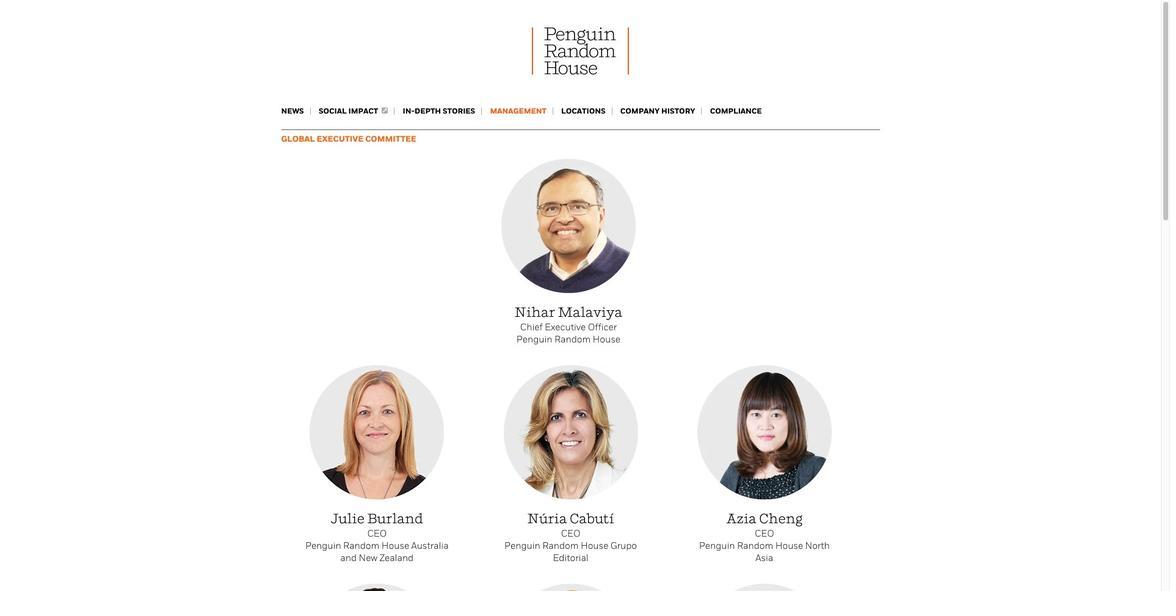 Task type: describe. For each thing, give the bounding box(es) containing it.
núria cabutí ceo penguin random house grupo editorial
[[504, 511, 637, 564]]

locations link
[[561, 106, 606, 116]]

ceo for burland
[[367, 528, 387, 539]]

stories
[[443, 106, 475, 116]]

ceo for cheng
[[755, 528, 774, 539]]

social impact
[[319, 106, 378, 116]]

chief
[[520, 322, 543, 333]]

núria
[[527, 511, 567, 527]]

house for núria cabutí
[[581, 540, 608, 551]]

management link
[[490, 106, 546, 116]]

compliance
[[710, 106, 762, 116]]

executive
[[545, 322, 586, 333]]

locations
[[561, 106, 606, 116]]

burland
[[367, 511, 423, 527]]

in-depth stories link
[[403, 106, 475, 116]]

penguin random house image
[[532, 27, 629, 75]]

news
[[281, 106, 304, 116]]

nihar malaviya chief executive officer penguin random house
[[514, 304, 623, 345]]

asia
[[756, 553, 773, 564]]

random inside nihar malaviya chief executive officer penguin random house
[[555, 334, 591, 345]]

house for azia cheng
[[775, 540, 803, 551]]

cabutí
[[570, 511, 614, 527]]

global
[[281, 134, 315, 144]]

house for julie burland
[[382, 540, 409, 551]]

azia
[[726, 511, 757, 527]]

random for julie burland
[[343, 540, 379, 551]]

penguin for julie burland
[[305, 540, 341, 551]]

penguin inside nihar malaviya chief executive officer penguin random house
[[517, 334, 552, 345]]

and
[[340, 553, 357, 564]]



Task type: vqa. For each thing, say whether or not it's contained in the screenshot.
policy at the bottom left of the page
no



Task type: locate. For each thing, give the bounding box(es) containing it.
social
[[319, 106, 347, 116]]

ceo up editorial
[[561, 528, 580, 539]]

random
[[555, 334, 591, 345], [343, 540, 379, 551], [542, 540, 579, 551], [737, 540, 773, 551]]

random inside núria cabutí ceo penguin random house grupo editorial
[[542, 540, 579, 551]]

depth
[[415, 106, 441, 116]]

3 ceo from the left
[[755, 528, 774, 539]]

house inside julie burland ceo penguin random house australia and new zealand
[[382, 540, 409, 551]]

company history link
[[620, 106, 695, 116]]

julie burland ceo penguin random house australia and new zealand
[[305, 511, 449, 564]]

penguin inside 'azia cheng ceo penguin random house north asia'
[[699, 540, 735, 551]]

house left "north"
[[775, 540, 803, 551]]

ceo inside núria cabutí ceo penguin random house grupo editorial
[[561, 528, 580, 539]]

house
[[593, 334, 620, 345], [382, 540, 409, 551], [581, 540, 608, 551], [775, 540, 803, 551]]

news link
[[281, 106, 304, 116]]

social impact link
[[319, 106, 388, 116]]

azia cheng ceo penguin random house north asia
[[699, 511, 830, 564]]

penguin inside núria cabutí ceo penguin random house grupo editorial
[[504, 540, 540, 551]]

history
[[661, 106, 695, 116]]

penguin inside julie burland ceo penguin random house australia and new zealand
[[305, 540, 341, 551]]

ceo
[[367, 528, 387, 539], [561, 528, 580, 539], [755, 528, 774, 539]]

penguin down chief
[[517, 334, 552, 345]]

julie
[[331, 511, 365, 527]]

in-depth stories
[[403, 106, 475, 116]]

global executive committee
[[281, 134, 416, 144]]

executive
[[317, 134, 363, 144]]

house up editorial
[[581, 540, 608, 551]]

random down 'executive'
[[555, 334, 591, 345]]

penguin for núria cabutí
[[504, 540, 540, 551]]

in-
[[403, 106, 415, 116]]

house inside 'azia cheng ceo penguin random house north asia'
[[775, 540, 803, 551]]

north
[[805, 540, 830, 551]]

penguin down núria
[[504, 540, 540, 551]]

ceo down cheng
[[755, 528, 774, 539]]

house up 'zealand'
[[382, 540, 409, 551]]

1 ceo from the left
[[367, 528, 387, 539]]

random inside julie burland ceo penguin random house australia and new zealand
[[343, 540, 379, 551]]

company
[[620, 106, 660, 116]]

management
[[490, 106, 546, 116]]

ceo for cabutí
[[561, 528, 580, 539]]

random up editorial
[[542, 540, 579, 551]]

grupo
[[611, 540, 637, 551]]

australia
[[411, 540, 449, 551]]

random up new
[[343, 540, 379, 551]]

random for núria cabutí
[[542, 540, 579, 551]]

malaviya
[[558, 304, 623, 321]]

0 horizontal spatial ceo
[[367, 528, 387, 539]]

penguin up and
[[305, 540, 341, 551]]

house down officer
[[593, 334, 620, 345]]

compliance link
[[710, 106, 762, 116]]

cheng
[[759, 511, 803, 527]]

house inside nihar malaviya chief executive officer penguin random house
[[593, 334, 620, 345]]

random up asia
[[737, 540, 773, 551]]

committee
[[365, 134, 416, 144]]

nihar
[[514, 304, 555, 321]]

penguin down azia
[[699, 540, 735, 551]]

2 ceo from the left
[[561, 528, 580, 539]]

penguin for azia cheng
[[699, 540, 735, 551]]

ceo inside 'azia cheng ceo penguin random house north asia'
[[755, 528, 774, 539]]

ceo inside julie burland ceo penguin random house australia and new zealand
[[367, 528, 387, 539]]

random inside 'azia cheng ceo penguin random house north asia'
[[737, 540, 773, 551]]

company history
[[620, 106, 695, 116]]

2 horizontal spatial ceo
[[755, 528, 774, 539]]

zealand
[[380, 553, 414, 564]]

new
[[359, 553, 377, 564]]

penguin
[[517, 334, 552, 345], [305, 540, 341, 551], [504, 540, 540, 551], [699, 540, 735, 551]]

ceo down burland
[[367, 528, 387, 539]]

editorial
[[553, 553, 589, 564]]

house inside núria cabutí ceo penguin random house grupo editorial
[[581, 540, 608, 551]]

impact
[[348, 106, 378, 116]]

random for azia cheng
[[737, 540, 773, 551]]

officer
[[588, 322, 617, 333]]

1 horizontal spatial ceo
[[561, 528, 580, 539]]



